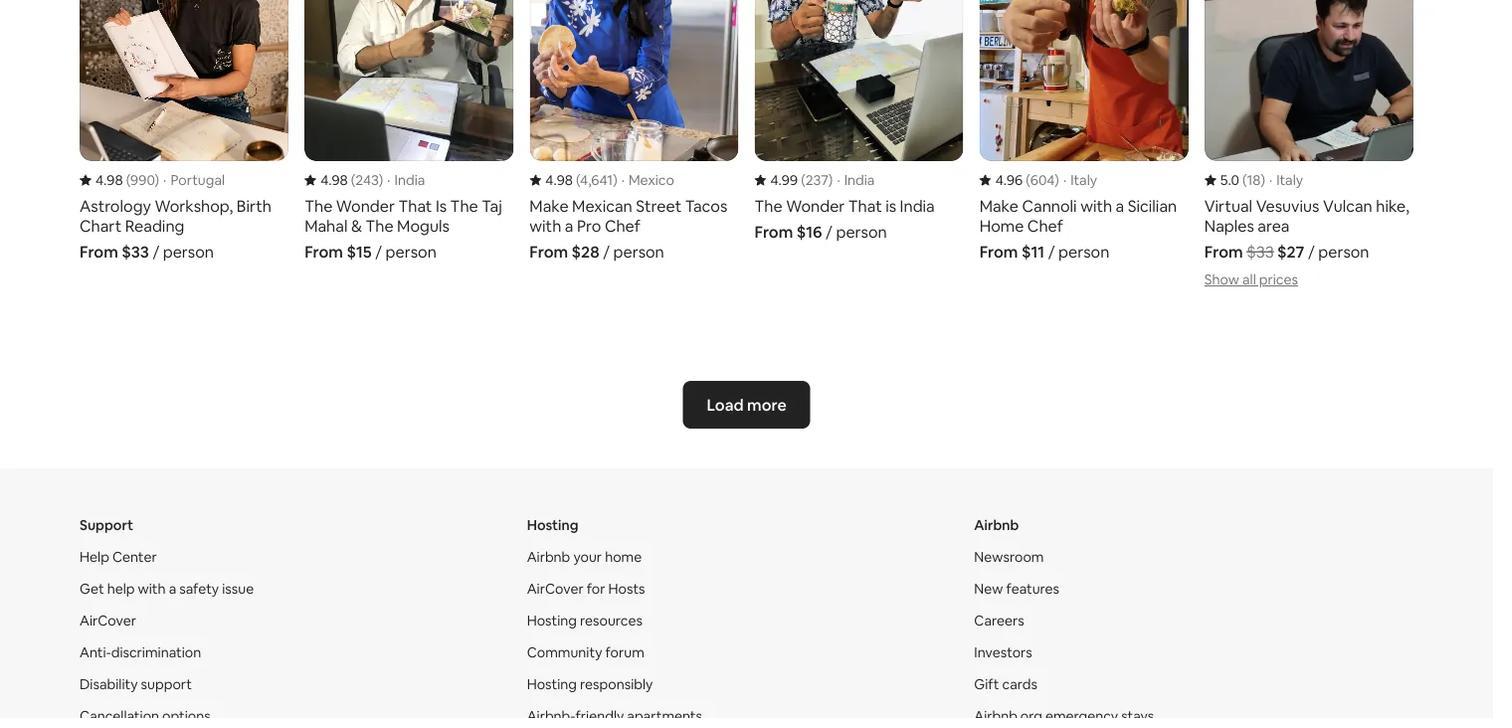 Task type: vqa. For each thing, say whether or not it's contained in the screenshot.
the bottommost Airbnb
yes



Task type: describe. For each thing, give the bounding box(es) containing it.
4.96
[[996, 171, 1023, 189]]

( for $11
[[1026, 171, 1031, 189]]

airbnb for airbnb
[[974, 516, 1019, 534]]

rating 4.99 out of 5; 237 reviews image
[[755, 171, 833, 189]]

( for $33
[[126, 171, 130, 189]]

( for $28
[[576, 171, 580, 189]]

4.98 ( 4,641 )
[[546, 171, 618, 189]]

investors
[[974, 643, 1033, 661]]

from $11 / person
[[980, 241, 1110, 262]]

careers
[[974, 611, 1025, 629]]

airbnb for airbnb your home
[[527, 548, 571, 566]]

hosting for hosting
[[527, 516, 579, 534]]

help
[[80, 548, 109, 566]]

disability support
[[80, 675, 192, 693]]

4,641
[[580, 171, 613, 189]]

/ for from $33
[[153, 241, 159, 262]]

get help with a safety issue
[[80, 579, 254, 597]]

( for $15
[[351, 171, 355, 189]]

· india for from $16 / person
[[837, 171, 875, 189]]

from for from $33
[[80, 241, 118, 262]]

( inside virtual vesuvius vulcan hike, naples area group
[[1243, 171, 1247, 189]]

from $33 $27 / person show all prices
[[1205, 241, 1370, 288]]

help
[[107, 579, 135, 597]]

hosting responsibly
[[527, 675, 653, 693]]

show
[[1205, 270, 1240, 288]]

/ inside from $33 $27 / person show all prices
[[1308, 241, 1315, 262]]

home
[[605, 548, 642, 566]]

$11
[[1022, 241, 1045, 262]]

from $15 / person
[[305, 241, 437, 262]]

$16
[[797, 221, 823, 242]]

rating 5.0 out of 5; 18 reviews image
[[1205, 171, 1266, 189]]

243
[[355, 171, 379, 189]]

/ for from $15
[[375, 241, 382, 262]]

resources
[[580, 611, 643, 629]]

support
[[80, 516, 133, 534]]

rating 4.96 out of 5; 604 reviews image
[[980, 171, 1060, 189]]

anti-discrimination
[[80, 643, 201, 661]]

from $33 / person
[[80, 241, 214, 262]]

5.0 ( 18 )
[[1221, 171, 1266, 189]]

the wonder that is india group
[[755, 0, 964, 242]]

) for $33
[[155, 171, 159, 189]]

) for $28
[[613, 171, 618, 189]]

aircover for aircover for hosts
[[527, 579, 584, 597]]

hosting for hosting resources
[[527, 611, 577, 629]]

4.99 ( 237 )
[[771, 171, 833, 189]]

issue
[[222, 579, 254, 597]]

4.99
[[771, 171, 798, 189]]

newsroom link
[[974, 548, 1044, 566]]

forum
[[606, 643, 645, 661]]

new features link
[[974, 579, 1060, 597]]

) for $15
[[379, 171, 383, 189]]

from for from $15
[[305, 241, 343, 262]]

· for $33
[[163, 171, 167, 189]]

hosts
[[608, 579, 645, 597]]

gift
[[974, 675, 1000, 693]]

from for from $11
[[980, 241, 1018, 262]]

responsibly
[[580, 675, 653, 693]]

· portugal
[[163, 171, 225, 189]]

person for from $15 / person
[[386, 241, 437, 262]]

features
[[1007, 579, 1060, 597]]

aircover for hosts link
[[527, 579, 645, 597]]

4.98 for $15
[[321, 171, 348, 189]]

virtual vesuvius vulcan hike, naples area group
[[1205, 0, 1414, 289]]

discrimination
[[111, 643, 201, 661]]

from $16 / person
[[755, 221, 887, 242]]

990
[[130, 171, 155, 189]]

· for $11
[[1064, 171, 1067, 189]]

community forum
[[527, 643, 645, 661]]

5.0
[[1221, 171, 1240, 189]]

newsroom
[[974, 548, 1044, 566]]

your
[[574, 548, 602, 566]]

4.98 ( 243 )
[[321, 171, 383, 189]]

support
[[141, 675, 192, 693]]

( for $16
[[801, 171, 806, 189]]

from for from $16
[[755, 221, 793, 242]]

hosting responsibly link
[[527, 675, 653, 693]]

make mexican street tacos with a pro chef group
[[530, 0, 739, 262]]

4.98 for $33
[[96, 171, 123, 189]]

18
[[1247, 171, 1261, 189]]

for
[[587, 579, 605, 597]]

airbnb your home
[[527, 548, 642, 566]]

community forum link
[[527, 643, 645, 661]]

) inside virtual vesuvius vulcan hike, naples area group
[[1261, 171, 1266, 189]]

$27
[[1278, 241, 1305, 262]]

india for from $16 / person
[[844, 171, 875, 189]]

careers link
[[974, 611, 1025, 629]]

$33 for $27
[[1247, 241, 1274, 262]]

portugal
[[171, 171, 225, 189]]

a
[[169, 579, 176, 597]]

disability
[[80, 675, 138, 693]]



Task type: locate. For each thing, give the bounding box(es) containing it.
disability support link
[[80, 675, 192, 693]]

person right $11
[[1059, 241, 1110, 262]]

astrology workshop, birth chart reading group
[[80, 0, 289, 262]]

community
[[527, 643, 602, 661]]

from
[[755, 221, 793, 242], [80, 241, 118, 262], [305, 241, 343, 262], [530, 241, 568, 262], [980, 241, 1018, 262], [1205, 241, 1243, 262]]

) inside the wonder that is the taj mahal & the moguls 'group'
[[379, 171, 383, 189]]

from $28 / person
[[530, 241, 664, 262]]

4.98 inside the wonder that is the taj mahal & the moguls 'group'
[[321, 171, 348, 189]]

from inside make mexican street tacos with a pro chef group
[[530, 241, 568, 262]]

0 horizontal spatial · india
[[387, 171, 425, 189]]

aircover link
[[80, 611, 136, 629]]

italy
[[1071, 171, 1098, 189], [1277, 171, 1304, 189]]

· right the 243
[[387, 171, 391, 189]]

· inside make mexican street tacos with a pro chef group
[[622, 171, 625, 189]]

make cannoli with a sicilian home chef group
[[980, 0, 1189, 262]]

person for from $28 / person
[[613, 241, 664, 262]]

new features
[[974, 579, 1060, 597]]

) right 5.0
[[1261, 171, 1266, 189]]

/ for from $28
[[603, 241, 610, 262]]

( up $15
[[351, 171, 355, 189]]

help center link
[[80, 548, 157, 566]]

· right 4,641
[[622, 171, 625, 189]]

$33 inside astrology workshop, birth chart reading group
[[122, 241, 149, 262]]

aircover up anti-
[[80, 611, 136, 629]]

italy right 604
[[1071, 171, 1098, 189]]

2 ( from the left
[[351, 171, 355, 189]]

0 horizontal spatial india
[[395, 171, 425, 189]]

· italy right 604
[[1064, 171, 1098, 189]]

( inside make mexican street tacos with a pro chef group
[[576, 171, 580, 189]]

show all prices button
[[1205, 270, 1299, 288]]

person inside make mexican street tacos with a pro chef group
[[613, 241, 664, 262]]

2 · italy from the left
[[1270, 171, 1304, 189]]

center
[[112, 548, 157, 566]]

/ for from $11
[[1048, 241, 1055, 262]]

/ inside the wonder that is india group
[[826, 221, 833, 242]]

hosting
[[527, 516, 579, 534], [527, 611, 577, 629], [527, 675, 577, 693]]

hosting resources
[[527, 611, 643, 629]]

/ for from $16
[[826, 221, 833, 242]]

4 ) from the left
[[829, 171, 833, 189]]

load more
[[707, 394, 787, 415]]

5 ( from the left
[[1026, 171, 1031, 189]]

2 4.98 from the left
[[321, 171, 348, 189]]

aircover left for
[[527, 579, 584, 597]]

/ inside make cannoli with a sicilian home chef group
[[1048, 241, 1055, 262]]

· inside astrology workshop, birth chart reading group
[[163, 171, 167, 189]]

3 hosting from the top
[[527, 675, 577, 693]]

anti-discrimination link
[[80, 643, 201, 661]]

1 · india from the left
[[387, 171, 425, 189]]

1 · italy from the left
[[1064, 171, 1098, 189]]

4.98 left 4,641
[[546, 171, 573, 189]]

india right 237
[[844, 171, 875, 189]]

1 hosting from the top
[[527, 516, 579, 534]]

· italy inside make cannoli with a sicilian home chef group
[[1064, 171, 1098, 189]]

airbnb your home link
[[527, 548, 642, 566]]

from inside the wonder that is india group
[[755, 221, 793, 242]]

· inside make cannoli with a sicilian home chef group
[[1064, 171, 1067, 189]]

$33
[[122, 241, 149, 262], [1247, 241, 1274, 262]]

( inside astrology workshop, birth chart reading group
[[126, 171, 130, 189]]

with
[[138, 579, 166, 597]]

help center
[[80, 548, 157, 566]]

person inside astrology workshop, birth chart reading group
[[163, 241, 214, 262]]

· for $28
[[622, 171, 625, 189]]

4.96 ( 604 )
[[996, 171, 1060, 189]]

) right 4.96
[[1055, 171, 1060, 189]]

load more button
[[683, 381, 811, 429]]

person
[[836, 221, 887, 242], [163, 241, 214, 262], [386, 241, 437, 262], [613, 241, 664, 262], [1059, 241, 1110, 262], [1319, 241, 1370, 262]]

· italy right '18'
[[1270, 171, 1304, 189]]

· right '18'
[[1270, 171, 1273, 189]]

2 vertical spatial hosting
[[527, 675, 577, 693]]

1 vertical spatial airbnb
[[527, 548, 571, 566]]

rating 4.98 out of 5; 4,641 reviews image
[[530, 171, 618, 189]]

india inside the wonder that is the taj mahal & the moguls 'group'
[[395, 171, 425, 189]]

4.98 inside astrology workshop, birth chart reading group
[[96, 171, 123, 189]]

/ right $11
[[1048, 241, 1055, 262]]

(
[[126, 171, 130, 189], [351, 171, 355, 189], [576, 171, 580, 189], [801, 171, 806, 189], [1026, 171, 1031, 189], [1243, 171, 1247, 189]]

anti-
[[80, 643, 111, 661]]

person right $16
[[836, 221, 887, 242]]

/ right $15
[[375, 241, 382, 262]]

prices
[[1260, 270, 1299, 288]]

aircover
[[527, 579, 584, 597], [80, 611, 136, 629]]

/ down '990'
[[153, 241, 159, 262]]

· india right the 243
[[387, 171, 425, 189]]

( inside the wonder that is india group
[[801, 171, 806, 189]]

1 horizontal spatial · italy
[[1270, 171, 1304, 189]]

1 4.98 from the left
[[96, 171, 123, 189]]

person inside the wonder that is the taj mahal & the moguls 'group'
[[386, 241, 437, 262]]

· right '990'
[[163, 171, 167, 189]]

237
[[806, 171, 829, 189]]

0 vertical spatial hosting
[[527, 516, 579, 534]]

hosting down community
[[527, 675, 577, 693]]

aircover for aircover link
[[80, 611, 136, 629]]

airbnb up newsroom link
[[974, 516, 1019, 534]]

( left · portugal
[[126, 171, 130, 189]]

4.98 left the 243
[[321, 171, 348, 189]]

from left the $28
[[530, 241, 568, 262]]

/ inside astrology workshop, birth chart reading group
[[153, 241, 159, 262]]

person for from $16 / person
[[836, 221, 887, 242]]

2 · from the left
[[387, 171, 391, 189]]

2 hosting from the top
[[527, 611, 577, 629]]

4 · from the left
[[837, 171, 840, 189]]

from left $15
[[305, 241, 343, 262]]

from inside from $33 $27 / person show all prices
[[1205, 241, 1243, 262]]

· right 604
[[1064, 171, 1067, 189]]

the wonder that is the taj mahal & the moguls group
[[305, 0, 514, 262]]

italy for from
[[1277, 171, 1304, 189]]

· for $16
[[837, 171, 840, 189]]

4 ( from the left
[[801, 171, 806, 189]]

) inside astrology workshop, birth chart reading group
[[155, 171, 159, 189]]

3 · from the left
[[622, 171, 625, 189]]

rating 4.98 out of 5; 990 reviews image
[[80, 171, 159, 189]]

from down rating 4.98 out of 5; 990 reviews image
[[80, 241, 118, 262]]

airbnb left your
[[527, 548, 571, 566]]

2 · india from the left
[[837, 171, 875, 189]]

1 $33 from the left
[[122, 241, 149, 262]]

from left $11
[[980, 241, 1018, 262]]

gift cards
[[974, 675, 1038, 693]]

· india inside the wonder that is the taj mahal & the moguls 'group'
[[387, 171, 425, 189]]

from inside make cannoli with a sicilian home chef group
[[980, 241, 1018, 262]]

6 ) from the left
[[1261, 171, 1266, 189]]

1 vertical spatial hosting
[[527, 611, 577, 629]]

· india for from $15 / person
[[387, 171, 425, 189]]

/
[[826, 221, 833, 242], [153, 241, 159, 262], [375, 241, 382, 262], [603, 241, 610, 262], [1048, 241, 1055, 262], [1308, 241, 1315, 262]]

1 ( from the left
[[126, 171, 130, 189]]

person down · portugal
[[163, 241, 214, 262]]

airbnb
[[974, 516, 1019, 534], [527, 548, 571, 566]]

italy for from $11
[[1071, 171, 1098, 189]]

from up "show"
[[1205, 241, 1243, 262]]

· italy for from
[[1270, 171, 1304, 189]]

·
[[163, 171, 167, 189], [387, 171, 391, 189], [622, 171, 625, 189], [837, 171, 840, 189], [1064, 171, 1067, 189], [1270, 171, 1273, 189]]

) for $16
[[829, 171, 833, 189]]

1 ) from the left
[[155, 171, 159, 189]]

4.98
[[96, 171, 123, 189], [321, 171, 348, 189], [546, 171, 573, 189]]

rating 4.98 out of 5; 243 reviews image
[[305, 171, 383, 189]]

person for from $11 / person
[[1059, 241, 1110, 262]]

india right the 243
[[395, 171, 425, 189]]

hosting up community
[[527, 611, 577, 629]]

( left · mexico on the top left
[[576, 171, 580, 189]]

person inside the wonder that is india group
[[836, 221, 887, 242]]

from for from $28
[[530, 241, 568, 262]]

)
[[155, 171, 159, 189], [379, 171, 383, 189], [613, 171, 618, 189], [829, 171, 833, 189], [1055, 171, 1060, 189], [1261, 171, 1266, 189]]

0 horizontal spatial aircover
[[80, 611, 136, 629]]

hosting for hosting responsibly
[[527, 675, 577, 693]]

italy inside virtual vesuvius vulcan hike, naples area group
[[1277, 171, 1304, 189]]

gift cards link
[[974, 675, 1038, 693]]

· italy inside virtual vesuvius vulcan hike, naples area group
[[1270, 171, 1304, 189]]

1 vertical spatial aircover
[[80, 611, 136, 629]]

2 $33 from the left
[[1247, 241, 1274, 262]]

person for from $33 / person
[[163, 241, 214, 262]]

1 india from the left
[[395, 171, 425, 189]]

$28
[[572, 241, 600, 262]]

load
[[707, 394, 744, 415]]

2 india from the left
[[844, 171, 875, 189]]

) inside the wonder that is india group
[[829, 171, 833, 189]]

4.98 ( 990 )
[[96, 171, 159, 189]]

( right 4.96
[[1026, 171, 1031, 189]]

· india right 237
[[837, 171, 875, 189]]

1 · from the left
[[163, 171, 167, 189]]

cards
[[1003, 675, 1038, 693]]

1 horizontal spatial india
[[844, 171, 875, 189]]

0 vertical spatial aircover
[[527, 579, 584, 597]]

) inside make cannoli with a sicilian home chef group
[[1055, 171, 1060, 189]]

· inside virtual vesuvius vulcan hike, naples area group
[[1270, 171, 1273, 189]]

4.98 for $28
[[546, 171, 573, 189]]

0 horizontal spatial italy
[[1071, 171, 1098, 189]]

aircover for hosts
[[527, 579, 645, 597]]

hosting resources link
[[527, 611, 643, 629]]

0 horizontal spatial · italy
[[1064, 171, 1098, 189]]

) inside make mexican street tacos with a pro chef group
[[613, 171, 618, 189]]

3 ( from the left
[[576, 171, 580, 189]]

· right 237
[[837, 171, 840, 189]]

/ right $16
[[826, 221, 833, 242]]

1 horizontal spatial italy
[[1277, 171, 1304, 189]]

hosting up airbnb your home
[[527, 516, 579, 534]]

604
[[1031, 171, 1055, 189]]

1 italy from the left
[[1071, 171, 1098, 189]]

5 · from the left
[[1064, 171, 1067, 189]]

/ right $27
[[1308, 241, 1315, 262]]

( inside make cannoli with a sicilian home chef group
[[1026, 171, 1031, 189]]

$15
[[347, 241, 372, 262]]

1 horizontal spatial airbnb
[[974, 516, 1019, 534]]

4.98 left '990'
[[96, 171, 123, 189]]

5 ) from the left
[[1055, 171, 1060, 189]]

person inside make cannoli with a sicilian home chef group
[[1059, 241, 1110, 262]]

$33 for /
[[122, 241, 149, 262]]

2 ) from the left
[[379, 171, 383, 189]]

/ inside make mexican street tacos with a pro chef group
[[603, 241, 610, 262]]

· india
[[387, 171, 425, 189], [837, 171, 875, 189]]

3 4.98 from the left
[[546, 171, 573, 189]]

· italy for from $11
[[1064, 171, 1098, 189]]

( inside the wonder that is the taj mahal & the moguls 'group'
[[351, 171, 355, 189]]

1 horizontal spatial $33
[[1247, 241, 1274, 262]]

italy right '18'
[[1277, 171, 1304, 189]]

1 horizontal spatial aircover
[[527, 579, 584, 597]]

· inside the wonder that is the taj mahal & the moguls 'group'
[[387, 171, 391, 189]]

get
[[80, 579, 104, 597]]

mexico
[[629, 171, 674, 189]]

) for $11
[[1055, 171, 1060, 189]]

$33 inside from $33 $27 / person show all prices
[[1247, 241, 1274, 262]]

india for from $15 / person
[[395, 171, 425, 189]]

person right $15
[[386, 241, 437, 262]]

· mexico
[[622, 171, 674, 189]]

( right the 4.99
[[801, 171, 806, 189]]

2 italy from the left
[[1277, 171, 1304, 189]]

0 horizontal spatial 4.98
[[96, 171, 123, 189]]

investors link
[[974, 643, 1033, 661]]

india inside the wonder that is india group
[[844, 171, 875, 189]]

from inside the wonder that is the taj mahal & the moguls 'group'
[[305, 241, 343, 262]]

1 horizontal spatial · india
[[837, 171, 875, 189]]

$33 down '990'
[[122, 241, 149, 262]]

$33 up show all prices button
[[1247, 241, 1274, 262]]

all
[[1243, 270, 1257, 288]]

person right the $28
[[613, 241, 664, 262]]

from inside astrology workshop, birth chart reading group
[[80, 241, 118, 262]]

· for $15
[[387, 171, 391, 189]]

from left $16
[[755, 221, 793, 242]]

1 horizontal spatial 4.98
[[321, 171, 348, 189]]

new
[[974, 579, 1004, 597]]

6 ( from the left
[[1243, 171, 1247, 189]]

get help with a safety issue link
[[80, 579, 254, 597]]

/ right the $28
[[603, 241, 610, 262]]

0 vertical spatial airbnb
[[974, 516, 1019, 534]]

· india inside the wonder that is india group
[[837, 171, 875, 189]]

person right $27
[[1319, 241, 1370, 262]]

) up "from $15 / person"
[[379, 171, 383, 189]]

more
[[747, 394, 787, 415]]

) right the 4.99
[[829, 171, 833, 189]]

) left · portugal
[[155, 171, 159, 189]]

india
[[395, 171, 425, 189], [844, 171, 875, 189]]

) left · mexico on the top left
[[613, 171, 618, 189]]

2 horizontal spatial 4.98
[[546, 171, 573, 189]]

person inside from $33 $27 / person show all prices
[[1319, 241, 1370, 262]]

6 · from the left
[[1270, 171, 1273, 189]]

· inside the wonder that is india group
[[837, 171, 840, 189]]

safety
[[179, 579, 219, 597]]

/ inside the wonder that is the taj mahal & the moguls 'group'
[[375, 241, 382, 262]]

0 horizontal spatial airbnb
[[527, 548, 571, 566]]

3 ) from the left
[[613, 171, 618, 189]]

italy inside make cannoli with a sicilian home chef group
[[1071, 171, 1098, 189]]

0 horizontal spatial $33
[[122, 241, 149, 262]]

4.98 inside make mexican street tacos with a pro chef group
[[546, 171, 573, 189]]

( right 5.0
[[1243, 171, 1247, 189]]



